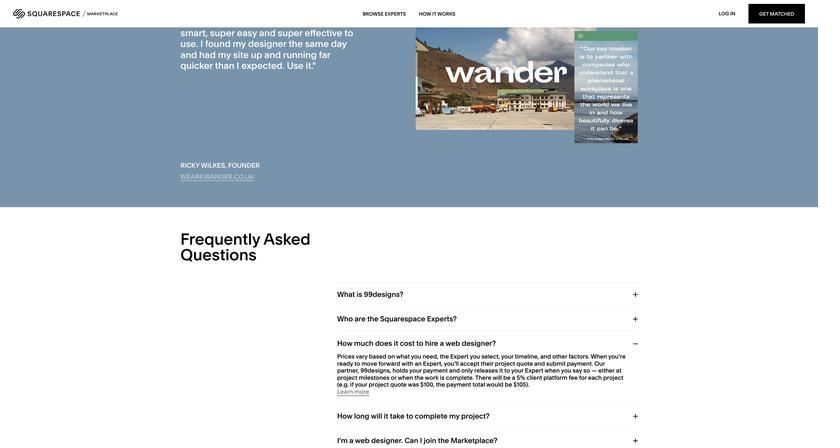 Task type: locate. For each thing, give the bounding box(es) containing it.
how up prices
[[337, 340, 353, 348]]

2 horizontal spatial it
[[500, 367, 503, 375]]

either
[[599, 367, 615, 375]]

and
[[259, 27, 276, 38], [180, 49, 197, 60], [264, 49, 281, 60], [541, 353, 551, 361], [534, 360, 545, 368], [449, 367, 460, 375]]

marketplace
[[244, 16, 299, 27]]

project right 'each'
[[603, 374, 624, 382]]

how left it
[[419, 11, 431, 17]]

a inside button
[[440, 340, 444, 348]]

much
[[354, 340, 374, 348]]

payment down "need,"
[[423, 367, 448, 375]]

my
[[233, 38, 246, 49], [218, 49, 231, 60], [449, 412, 460, 421]]

quote down holds
[[390, 381, 407, 389]]

to
[[345, 27, 353, 38], [417, 340, 423, 348], [355, 360, 360, 368], [504, 367, 510, 375], [406, 412, 413, 421]]

is right what
[[357, 290, 362, 299]]

0 horizontal spatial quote
[[390, 381, 407, 389]]

my left project?
[[449, 412, 460, 421]]

1 vertical spatial i
[[237, 60, 239, 71]]

1 horizontal spatial will
[[493, 374, 502, 382]]

it left the take
[[384, 412, 388, 421]]

expert down timeline,
[[525, 367, 543, 375]]

would
[[487, 381, 504, 389]]

move
[[362, 360, 377, 368]]

will inside button
[[371, 412, 382, 421]]

0 horizontal spatial will
[[371, 412, 382, 421]]

you down designer?
[[470, 353, 480, 361]]

far
[[319, 49, 331, 60]]

each
[[588, 374, 602, 382]]

1 horizontal spatial a
[[440, 340, 444, 348]]

it
[[394, 340, 398, 348], [500, 367, 503, 375], [384, 412, 388, 421]]

what is 99designs?
[[337, 290, 404, 299]]

a right hire
[[440, 340, 444, 348]]

long
[[354, 412, 369, 421]]

work
[[425, 374, 439, 382]]

marketplace?
[[451, 437, 498, 446]]

1 horizontal spatial expert
[[525, 367, 543, 375]]

founder
[[228, 162, 260, 169]]

day
[[331, 38, 347, 49]]

1 vertical spatial will
[[371, 412, 382, 421]]

an
[[415, 360, 422, 368]]

2 vertical spatial it
[[384, 412, 388, 421]]

cost
[[400, 340, 415, 348]]

(e.g.
[[337, 381, 349, 389]]

need,
[[423, 353, 439, 361]]

our
[[595, 360, 605, 368]]

will
[[493, 374, 502, 382], [371, 412, 382, 421]]

and up client
[[534, 360, 545, 368]]

1 vertical spatial web
[[355, 437, 370, 446]]

it left cost
[[394, 340, 398, 348]]

my left up
[[233, 38, 246, 49]]

a left 5%
[[512, 374, 515, 382]]

than
[[215, 60, 234, 71]]

0 horizontal spatial is
[[357, 290, 362, 299]]

1 horizontal spatial web
[[446, 340, 460, 348]]

the left same
[[289, 38, 303, 49]]

1 vertical spatial was
[[408, 381, 419, 389]]

0 vertical spatial web
[[446, 340, 460, 348]]

had
[[199, 49, 216, 60]]

it."
[[306, 60, 316, 71]]

2 vertical spatial i
[[420, 437, 422, 446]]

your right select,
[[501, 353, 514, 361]]

1 vertical spatial payment
[[447, 381, 471, 389]]

submit
[[546, 360, 566, 368]]

get
[[760, 11, 769, 17]]

how much does it cost to hire a web designer? button
[[337, 340, 638, 348]]

0 horizontal spatial my
[[218, 49, 231, 60]]

how it works
[[419, 11, 456, 17]]

1 horizontal spatial super
[[278, 27, 303, 38]]

you down how much does it cost to hire a web designer? at the bottom of the page
[[411, 353, 421, 361]]

your right holds
[[409, 367, 422, 375]]

questions
[[180, 245, 257, 264]]

0 horizontal spatial a
[[349, 437, 354, 446]]

accept
[[460, 360, 480, 368]]

0 vertical spatial a
[[440, 340, 444, 348]]

say
[[573, 367, 582, 375]]

wearewander.co.uk
[[180, 173, 254, 181]]

1 horizontal spatial is
[[440, 374, 445, 382]]

my inside button
[[449, 412, 460, 421]]

$105).
[[514, 381, 530, 389]]

0 horizontal spatial was
[[301, 16, 318, 27]]

the right join
[[438, 437, 449, 446]]

expert,
[[423, 360, 443, 368]]

web right i'm
[[355, 437, 370, 446]]

log
[[719, 10, 729, 17]]

1 horizontal spatial when
[[545, 367, 560, 375]]

be left 5%
[[503, 374, 511, 382]]

1 vertical spatial it
[[500, 367, 503, 375]]

a right i'm
[[349, 437, 354, 446]]

if
[[350, 381, 354, 389]]

1 vertical spatial a
[[512, 374, 515, 382]]

0 horizontal spatial i
[[200, 38, 203, 49]]

when
[[591, 353, 607, 361]]

quote
[[517, 360, 533, 368], [390, 381, 407, 389]]

how left long
[[337, 412, 353, 421]]

to right effective
[[345, 27, 353, 38]]

web up the you'll
[[446, 340, 460, 348]]

is right work
[[440, 374, 445, 382]]

2 horizontal spatial my
[[449, 412, 460, 421]]

complete.
[[446, 374, 474, 382]]

releases
[[474, 367, 498, 375]]

2 horizontal spatial a
[[512, 374, 515, 382]]

a inside "button"
[[349, 437, 354, 446]]

will right long
[[371, 412, 382, 421]]

and left only
[[449, 367, 460, 375]]

your right if at left bottom
[[355, 381, 367, 389]]

select,
[[482, 353, 500, 361]]

it
[[432, 11, 437, 17]]

0 vertical spatial it
[[394, 340, 398, 348]]

web
[[446, 340, 460, 348], [355, 437, 370, 446]]

how for how much does it cost to hire a web designer?
[[337, 340, 353, 348]]

was up same
[[301, 16, 318, 27]]

the inside "button"
[[438, 437, 449, 446]]

1 horizontal spatial quote
[[517, 360, 533, 368]]

2 vertical spatial how
[[337, 412, 353, 421]]

you'll
[[444, 360, 459, 368]]

my left the site
[[218, 49, 231, 60]]

be left the $105). at the right bottom
[[505, 381, 512, 389]]

designer
[[248, 38, 287, 49]]

i right use.
[[200, 38, 203, 49]]

i right than
[[237, 60, 239, 71]]

payment down only
[[447, 381, 471, 389]]

99designs,
[[361, 367, 391, 375]]

super up day
[[320, 16, 345, 27]]

i left join
[[420, 437, 422, 446]]

and right up
[[264, 49, 281, 60]]

found
[[205, 38, 231, 49]]

it for web
[[394, 340, 398, 348]]

it for project?
[[384, 412, 388, 421]]

0 horizontal spatial web
[[355, 437, 370, 446]]

1 horizontal spatial i
[[237, 60, 239, 71]]

expert up only
[[450, 353, 469, 361]]

1 horizontal spatial it
[[394, 340, 398, 348]]

project
[[495, 360, 515, 368], [337, 374, 357, 382], [603, 374, 624, 382], [369, 381, 389, 389]]

milestones
[[359, 374, 390, 382]]

0 vertical spatial will
[[493, 374, 502, 382]]

0 horizontal spatial you
[[411, 353, 421, 361]]

prices
[[337, 353, 355, 361]]

super up running
[[278, 27, 303, 38]]

browse
[[363, 11, 384, 17]]

1 vertical spatial how
[[337, 340, 353, 348]]

designer?
[[462, 340, 496, 348]]

it right releases
[[500, 367, 503, 375]]

learn more link
[[337, 388, 369, 396]]

experts?
[[427, 315, 457, 324]]

2 vertical spatial a
[[349, 437, 354, 446]]

0 vertical spatial how
[[419, 11, 431, 17]]

vary
[[356, 353, 368, 361]]

the right "need,"
[[440, 353, 449, 361]]

the right are
[[367, 315, 379, 324]]

the right $100,
[[436, 381, 445, 389]]

in
[[731, 10, 736, 17]]

when right 'or'
[[398, 374, 413, 382]]

was left $100,
[[408, 381, 419, 389]]

get matched
[[760, 11, 794, 17]]

only
[[461, 367, 473, 375]]

you left say
[[561, 367, 571, 375]]

0 vertical spatial is
[[357, 290, 362, 299]]

2 horizontal spatial i
[[420, 437, 422, 446]]

0 horizontal spatial super
[[210, 27, 235, 38]]

designer.
[[371, 437, 403, 446]]

when
[[545, 367, 560, 375], [398, 374, 413, 382]]

a
[[440, 340, 444, 348], [512, 374, 515, 382], [349, 437, 354, 446]]

i inside "button"
[[420, 437, 422, 446]]

when down other
[[545, 367, 560, 375]]

how
[[419, 11, 431, 17], [337, 340, 353, 348], [337, 412, 353, 421]]

your
[[501, 353, 514, 361], [409, 367, 422, 375], [511, 367, 524, 375], [355, 381, 367, 389]]

their
[[481, 360, 494, 368]]

2 horizontal spatial super
[[320, 16, 345, 27]]

quote up 5%
[[517, 360, 533, 368]]

is
[[357, 290, 362, 299], [440, 374, 445, 382]]

0 horizontal spatial expert
[[450, 353, 469, 361]]

at
[[616, 367, 622, 375]]

you
[[411, 353, 421, 361], [470, 353, 480, 361], [561, 367, 571, 375]]

can
[[405, 437, 418, 446]]

wearewander.co.uk link
[[180, 173, 254, 181]]

1 vertical spatial is
[[440, 374, 445, 382]]

0 horizontal spatial it
[[384, 412, 388, 421]]

99designs?
[[364, 290, 404, 299]]

super left the easy in the top left of the page
[[210, 27, 235, 38]]

0 vertical spatial was
[[301, 16, 318, 27]]

1 horizontal spatial was
[[408, 381, 419, 389]]

will right there
[[493, 374, 502, 382]]



Task type: describe. For each thing, give the bounding box(es) containing it.
0 vertical spatial quote
[[517, 360, 533, 368]]

how long will it take to complete my project?
[[337, 412, 490, 421]]

who are the squarespace experts?
[[337, 315, 457, 324]]

web inside "button"
[[355, 437, 370, 446]]

1 vertical spatial quote
[[390, 381, 407, 389]]

holds
[[393, 367, 408, 375]]

expected.
[[241, 60, 285, 71]]

—
[[592, 367, 597, 375]]

experts
[[385, 11, 406, 17]]

0 vertical spatial i
[[200, 38, 203, 49]]

smart,
[[180, 27, 208, 38]]

timeline,
[[515, 353, 539, 361]]

it inside prices vary based on what you need, the expert you select, your timeline, and other factors. when you're ready to move forward with an expert, you'll accept their project quote and submit payment. our partner, 99designs, holds your payment and only releases it to your expert when you say so — either at project milestones or when the work is complete. there will be a 5% client platform fee for each project (e.g. if your project quote was $100, the payment total would be $105). learn more
[[500, 367, 503, 375]]

squarespace marketplace image
[[13, 9, 118, 19]]

up
[[251, 49, 262, 60]]

ready
[[337, 360, 353, 368]]

log in link
[[719, 10, 736, 17]]

the inside "squarespace marketplace was super smart, super easy and super effective to use. i found my designer the same day and had my site up and running far quicker than i expected. use it."
[[289, 38, 303, 49]]

use.
[[180, 38, 198, 49]]

so
[[584, 367, 590, 375]]

a inside prices vary based on what you need, the expert you select, your timeline, and other factors. when you're ready to move forward with an expert, you'll accept their project quote and submit payment. our partner, 99designs, holds your payment and only releases it to your expert when you say so — either at project milestones or when the work is complete. there will be a 5% client platform fee for each project (e.g. if your project quote was $100, the payment total would be $105). learn more
[[512, 374, 515, 382]]

0 vertical spatial payment
[[423, 367, 448, 375]]

to inside "squarespace marketplace was super smart, super easy and super effective to use. i found my designer the same day and had my site up and running far quicker than i expected. use it."
[[345, 27, 353, 38]]

platform
[[544, 374, 568, 382]]

what
[[337, 290, 355, 299]]

other
[[553, 353, 567, 361]]

and left other
[[541, 353, 551, 361]]

or
[[391, 374, 397, 382]]

how it works link
[[419, 4, 456, 24]]

project down ready
[[337, 374, 357, 382]]

to left 5%
[[504, 367, 510, 375]]

i'm a web designer. can i join the marketplace? button
[[337, 437, 638, 446]]

project?
[[461, 412, 490, 421]]

was inside "squarespace marketplace was super smart, super easy and super effective to use. i found my designer the same day and had my site up and running far quicker than i expected. use it."
[[301, 16, 318, 27]]

how for how it works
[[419, 11, 431, 17]]

works
[[438, 11, 456, 17]]

take
[[390, 412, 405, 421]]

and left had
[[180, 49, 197, 60]]

to left move
[[355, 360, 360, 368]]

you're
[[609, 353, 626, 361]]

i'm
[[337, 437, 348, 446]]

easy
[[237, 27, 257, 38]]

"squarespace
[[180, 16, 242, 27]]

total
[[473, 381, 485, 389]]

ricky wilkes, founder
[[180, 162, 260, 169]]

the inside button
[[367, 315, 379, 324]]

browse experts link
[[363, 4, 406, 24]]

for
[[579, 374, 587, 382]]

quicker
[[180, 60, 213, 71]]

complete
[[415, 412, 448, 421]]

running
[[283, 49, 317, 60]]

web inside button
[[446, 340, 460, 348]]

learn
[[337, 388, 353, 396]]

how long will it take to complete my project? button
[[337, 412, 638, 421]]

and right the easy in the top left of the page
[[259, 27, 276, 38]]

partner,
[[337, 367, 359, 375]]

your up the $105). at the right bottom
[[511, 367, 524, 375]]

"squarespace marketplace was super smart, super easy and super effective to use. i found my designer the same day and had my site up and running far quicker than i expected. use it."
[[180, 16, 353, 71]]

was inside prices vary based on what you need, the expert you select, your timeline, and other factors. when you're ready to move forward with an expert, you'll accept their project quote and submit payment. our partner, 99designs, holds your payment and only releases it to your expert when you say so — either at project milestones or when the work is complete. there will be a 5% client platform fee for each project (e.g. if your project quote was $100, the payment total would be $105). learn more
[[408, 381, 419, 389]]

prices vary based on what you need, the expert you select, your timeline, and other factors. when you're ready to move forward with an expert, you'll accept their project quote and submit payment. our partner, 99designs, holds your payment and only releases it to your expert when you say so — either at project milestones or when the work is complete. there will be a 5% client platform fee for each project (e.g. if your project quote was $100, the payment total would be $105). learn more
[[337, 353, 626, 396]]

frequently
[[180, 230, 260, 249]]

project right their
[[495, 360, 515, 368]]

1 vertical spatial expert
[[525, 367, 543, 375]]

who
[[337, 315, 353, 324]]

to right the take
[[406, 412, 413, 421]]

0 horizontal spatial when
[[398, 374, 413, 382]]

2 horizontal spatial you
[[561, 367, 571, 375]]

there
[[475, 374, 492, 382]]

ricky
[[180, 162, 200, 169]]

5%
[[517, 374, 525, 382]]

factors.
[[569, 353, 590, 361]]

project down 99designs,
[[369, 381, 389, 389]]

log in
[[719, 10, 736, 17]]

is inside button
[[357, 290, 362, 299]]

how for how long will it take to complete my project?
[[337, 412, 353, 421]]

how much does it cost to hire a web designer?
[[337, 340, 496, 348]]

get matched link
[[749, 4, 805, 24]]

on
[[388, 353, 395, 361]]

0 vertical spatial expert
[[450, 353, 469, 361]]

hire
[[425, 340, 438, 348]]

more
[[355, 388, 369, 396]]

is inside prices vary based on what you need, the expert you select, your timeline, and other factors. when you're ready to move forward with an expert, you'll accept their project quote and submit payment. our partner, 99designs, holds your payment and only releases it to your expert when you say so — either at project milestones or when the work is complete. there will be a 5% client platform fee for each project (e.g. if your project quote was $100, the payment total would be $105). learn more
[[440, 374, 445, 382]]

does
[[375, 340, 392, 348]]

1 horizontal spatial you
[[470, 353, 480, 361]]

to left hire
[[417, 340, 423, 348]]

will inside prices vary based on what you need, the expert you select, your timeline, and other factors. when you're ready to move forward with an expert, you'll accept their project quote and submit payment. our partner, 99designs, holds your payment and only releases it to your expert when you say so — either at project milestones or when the work is complete. there will be a 5% client platform fee for each project (e.g. if your project quote was $100, the payment total would be $105). learn more
[[493, 374, 502, 382]]

1 horizontal spatial my
[[233, 38, 246, 49]]

are
[[355, 315, 366, 324]]

matched
[[770, 11, 794, 17]]

the left work
[[415, 374, 424, 382]]

squarespace
[[380, 315, 425, 324]]

browse experts
[[363, 11, 406, 17]]

same
[[305, 38, 329, 49]]

what
[[396, 353, 410, 361]]

who are the squarespace experts? button
[[337, 315, 638, 324]]

payment.
[[567, 360, 593, 368]]

what is 99designs? button
[[337, 290, 638, 299]]

$100,
[[420, 381, 435, 389]]

fee
[[569, 374, 578, 382]]



Task type: vqa. For each thing, say whether or not it's contained in the screenshot.
was in Prices vary based on what you need, the Expert you select, your timeline, and other factors. When you're ready to move forward with an Expert, you'll accept their project quote and submit payment. Our partner, 99designs, holds your payment and only releases it to your Expert when you say so — either at project milestones or when the work is complete. There will be a 5% client platform fee for each project (e.g. if your project quote was $100, the payment total would be $105). Learn more
yes



